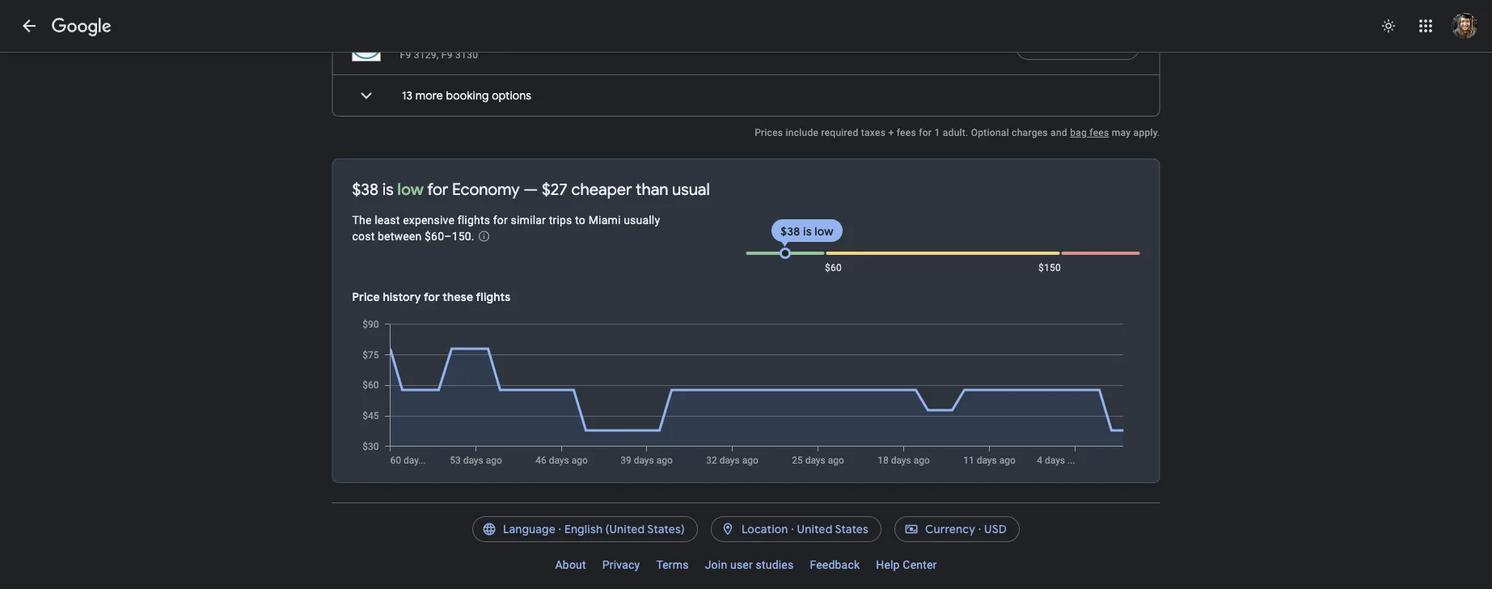Task type: describe. For each thing, give the bounding box(es) containing it.
trips
[[549, 213, 572, 227]]

$41
[[976, 38, 997, 55]]

bag fees button
[[1071, 127, 1110, 138]]

terms link
[[648, 552, 697, 578]]

between
[[378, 230, 422, 243]]

2 fees from the left
[[1090, 127, 1110, 138]]

these
[[443, 290, 474, 304]]

price history graph image
[[351, 318, 1141, 466]]

options
[[492, 88, 532, 103]]

more
[[416, 88, 443, 103]]

united
[[798, 522, 833, 536]]

1 fees from the left
[[897, 127, 917, 138]]

economy
[[452, 179, 520, 199]]

join user studies
[[705, 558, 794, 571]]

states
[[835, 522, 869, 536]]

13
[[402, 88, 413, 103]]

than
[[636, 179, 669, 199]]

1
[[935, 127, 941, 138]]

optional
[[972, 127, 1010, 138]]

$60–150.
[[425, 230, 475, 243]]

usual
[[673, 179, 710, 199]]

+
[[889, 127, 895, 138]]

studies
[[756, 558, 794, 571]]

$38 for $38 is low for economy — $27 cheaper than usual
[[352, 179, 379, 199]]

low for $38 is low for economy — $27 cheaper than usual
[[398, 179, 424, 199]]

include
[[786, 127, 819, 138]]

3130
[[456, 49, 478, 61]]

united states
[[798, 522, 869, 536]]

required
[[822, 127, 859, 138]]

$38 for $38 is low
[[781, 224, 801, 239]]

$150
[[1039, 262, 1062, 274]]

help
[[877, 558, 900, 571]]

currency
[[926, 522, 976, 536]]

location
[[742, 522, 789, 536]]

prices
[[755, 127, 784, 138]]

english (united states)
[[565, 522, 685, 536]]

about
[[555, 558, 586, 571]]

user
[[731, 558, 753, 571]]

41 US dollars text field
[[976, 38, 997, 55]]

language
[[503, 522, 556, 536]]

go back image
[[19, 16, 39, 36]]

continue
[[1054, 40, 1103, 54]]

flights inside 'the least expensive flights for similar trips to miami usually cost between $60–150.'
[[458, 213, 490, 227]]

Flight numbers F9 3129, F9 3130 text field
[[400, 49, 478, 61]]

$38 is low
[[781, 224, 834, 239]]

$27
[[542, 179, 568, 199]]

$38 is low for economy — $27 cheaper than usual
[[352, 179, 710, 199]]

prices include required taxes + fees for 1 adult. optional charges and bag fees may apply.
[[755, 127, 1161, 138]]



Task type: locate. For each thing, give the bounding box(es) containing it.
1 f9 from the left
[[400, 49, 411, 61]]

privacy
[[603, 558, 640, 571]]

0 horizontal spatial fees
[[897, 127, 917, 138]]

flights
[[458, 213, 490, 227], [476, 290, 511, 304]]

feedback
[[810, 558, 860, 571]]

miami
[[589, 213, 621, 227]]

booking
[[446, 88, 489, 103]]

f9 left the 3129,
[[400, 49, 411, 61]]

1 horizontal spatial is
[[803, 224, 812, 239]]

about link
[[547, 552, 595, 578]]

least
[[375, 213, 400, 227]]

for left these
[[424, 290, 440, 304]]

states)
[[648, 522, 685, 536]]

feedback link
[[802, 552, 868, 578]]

apply.
[[1134, 127, 1161, 138]]

0 horizontal spatial low
[[398, 179, 424, 199]]

for left 1 on the top right of page
[[919, 127, 932, 138]]

change appearance image
[[1370, 6, 1409, 45]]

low for $38 is low
[[815, 224, 834, 239]]

0 vertical spatial is
[[382, 179, 394, 199]]

expensive
[[403, 213, 455, 227]]

0 vertical spatial flights
[[458, 213, 490, 227]]

1 vertical spatial flights
[[476, 290, 511, 304]]

charges
[[1012, 127, 1049, 138]]

$60
[[825, 262, 842, 274]]

terms
[[657, 558, 689, 571]]

english
[[565, 522, 603, 536]]

1 vertical spatial $38
[[781, 224, 801, 239]]

price history for these flights
[[352, 290, 511, 304]]

2 f9 from the left
[[442, 49, 453, 61]]

adult.
[[943, 127, 969, 138]]

usually
[[624, 213, 661, 227]]

f9
[[400, 49, 411, 61], [442, 49, 453, 61]]

learn more about price insights image
[[478, 230, 491, 243]]

fees right +
[[897, 127, 917, 138]]

f9 left 3130
[[442, 49, 453, 61]]

—
[[524, 179, 538, 199]]

usd
[[985, 522, 1007, 536]]

similar
[[511, 213, 546, 227]]

may
[[1112, 127, 1131, 138]]

low up expensive
[[398, 179, 424, 199]]

to
[[575, 213, 586, 227]]

0 horizontal spatial is
[[382, 179, 394, 199]]

flights up learn more about price insights icon
[[458, 213, 490, 227]]

1 horizontal spatial low
[[815, 224, 834, 239]]

0 vertical spatial $38
[[352, 179, 379, 199]]

for up expensive
[[427, 179, 449, 199]]

history
[[383, 290, 421, 304]]

0 vertical spatial low
[[398, 179, 424, 199]]

fees right "bag" at the right top
[[1090, 127, 1110, 138]]

low up $60
[[815, 224, 834, 239]]

13 more booking options
[[402, 88, 532, 103]]

center
[[903, 558, 937, 571]]

price history graph application
[[351, 318, 1141, 466]]

for inside 'the least expensive flights for similar trips to miami usually cost between $60–150.'
[[493, 213, 508, 227]]

$38
[[352, 179, 379, 199], [781, 224, 801, 239]]

flights right these
[[476, 290, 511, 304]]

privacy link
[[595, 552, 648, 578]]

is for $38 is low for economy — $27 cheaper than usual
[[382, 179, 394, 199]]

the least expensive flights for similar trips to miami usually cost between $60–150.
[[352, 213, 661, 243]]

1 horizontal spatial fees
[[1090, 127, 1110, 138]]

is for $38 is low
[[803, 224, 812, 239]]

0 horizontal spatial $38
[[352, 179, 379, 199]]

cost
[[352, 230, 375, 243]]

f9 3129, f9 3130
[[400, 49, 478, 61]]

continue button
[[1016, 28, 1141, 66]]

is
[[382, 179, 394, 199], [803, 224, 812, 239]]

taxes
[[862, 127, 886, 138]]

help center link
[[868, 552, 946, 578]]

(united
[[606, 522, 645, 536]]

1 horizontal spatial $38
[[781, 224, 801, 239]]

for
[[919, 127, 932, 138], [427, 179, 449, 199], [493, 213, 508, 227], [424, 290, 440, 304]]

1 vertical spatial low
[[815, 224, 834, 239]]

13 more booking options image
[[347, 76, 386, 115]]

help center
[[877, 558, 937, 571]]

the
[[352, 213, 372, 227]]

for left the similar
[[493, 213, 508, 227]]

fees
[[897, 127, 917, 138], [1090, 127, 1110, 138]]

join user studies link
[[697, 552, 802, 578]]

1 horizontal spatial f9
[[442, 49, 453, 61]]

1 vertical spatial is
[[803, 224, 812, 239]]

and
[[1051, 127, 1068, 138]]

join
[[705, 558, 728, 571]]

3129,
[[414, 49, 439, 61]]

cheaper
[[572, 179, 632, 199]]

price
[[352, 290, 380, 304]]

0 horizontal spatial f9
[[400, 49, 411, 61]]

low
[[398, 179, 424, 199], [815, 224, 834, 239]]

bag
[[1071, 127, 1088, 138]]



Task type: vqa. For each thing, say whether or not it's contained in the screenshot.
add to the bottom
no



